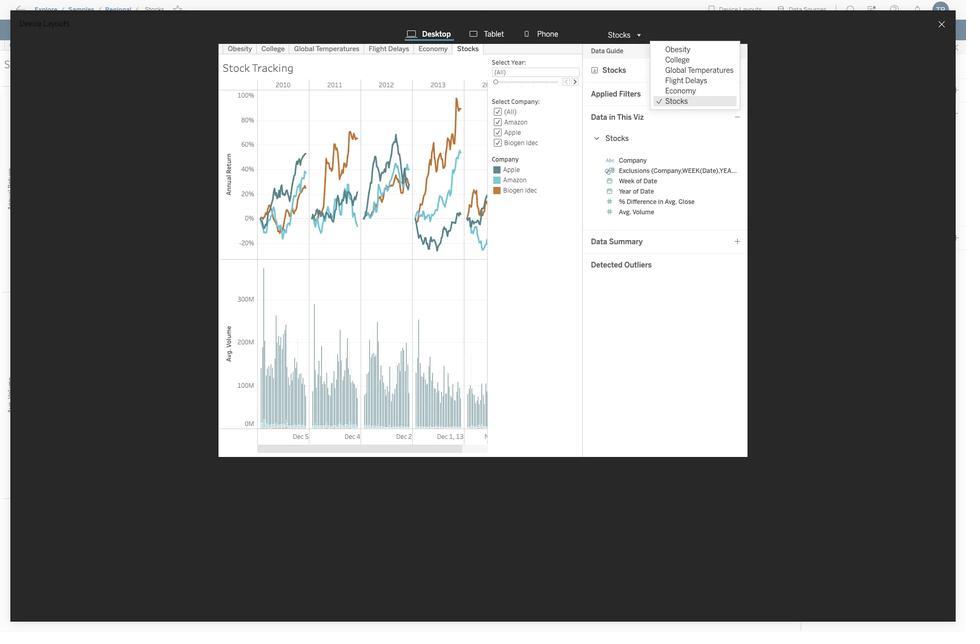 Task type: vqa. For each thing, say whether or not it's contained in the screenshot.
Regional in the left top of the page
yes



Task type: locate. For each thing, give the bounding box(es) containing it.
college
[[666, 56, 690, 64]]

stocks inside popup button
[[608, 31, 631, 40]]

1 horizontal spatial /
[[98, 6, 102, 13]]

regional link
[[105, 6, 132, 14]]

regional
[[105, 6, 132, 13]]

2 horizontal spatial stocks
[[666, 97, 688, 106]]

flight
[[666, 76, 684, 85]]

2 horizontal spatial /
[[135, 6, 139, 13]]

temperatures
[[688, 66, 734, 75]]

stocks
[[145, 6, 164, 13], [608, 31, 631, 40], [666, 97, 688, 106]]

stocks element
[[142, 6, 168, 13]]

skip to content link
[[25, 6, 105, 20]]

tablet
[[484, 30, 504, 39]]

/ right samples link
[[98, 6, 102, 13]]

0 horizontal spatial stocks
[[145, 6, 164, 13]]

desktop
[[422, 30, 451, 39]]

tab list
[[399, 29, 568, 41]]

0 horizontal spatial /
[[61, 6, 65, 13]]

explore
[[35, 6, 57, 13]]

2 vertical spatial stocks
[[666, 97, 688, 106]]

list box containing obesity
[[651, 41, 740, 110]]

desktop button
[[405, 29, 454, 41]]

list box
[[651, 41, 740, 110]]

/ left stocks element
[[135, 6, 139, 13]]

skip to content
[[27, 8, 89, 17]]

/ right to
[[61, 6, 65, 13]]

tablet button
[[467, 29, 507, 39]]

samples link
[[68, 6, 95, 14]]

skip
[[27, 8, 44, 17]]

1 vertical spatial stocks
[[608, 31, 631, 40]]

3 / from the left
[[135, 6, 139, 13]]

stocks inside obesity college global temperatures flight delays economy stocks
[[666, 97, 688, 106]]

0 vertical spatial stocks
[[145, 6, 164, 13]]

global
[[666, 66, 687, 75]]

economy
[[666, 87, 696, 95]]

explore link
[[34, 6, 58, 14]]

/
[[61, 6, 65, 13], [98, 6, 102, 13], [135, 6, 139, 13]]

1 horizontal spatial stocks
[[608, 31, 631, 40]]



Task type: describe. For each thing, give the bounding box(es) containing it.
samples
[[68, 6, 94, 13]]

obesity
[[666, 45, 691, 54]]

1 / from the left
[[61, 6, 65, 13]]

to
[[46, 8, 55, 17]]

device
[[20, 20, 42, 28]]

delays
[[686, 76, 708, 85]]

content
[[57, 8, 89, 17]]

stocks button
[[604, 29, 644, 41]]

tab list containing desktop
[[399, 29, 568, 41]]

device layouts
[[20, 20, 70, 28]]

layouts
[[43, 20, 70, 28]]

2 / from the left
[[98, 6, 102, 13]]

explore / samples / regional /
[[35, 6, 139, 13]]

obesity college global temperatures flight delays economy stocks
[[666, 45, 734, 106]]

phone button
[[520, 29, 562, 39]]

phone
[[537, 30, 559, 39]]



